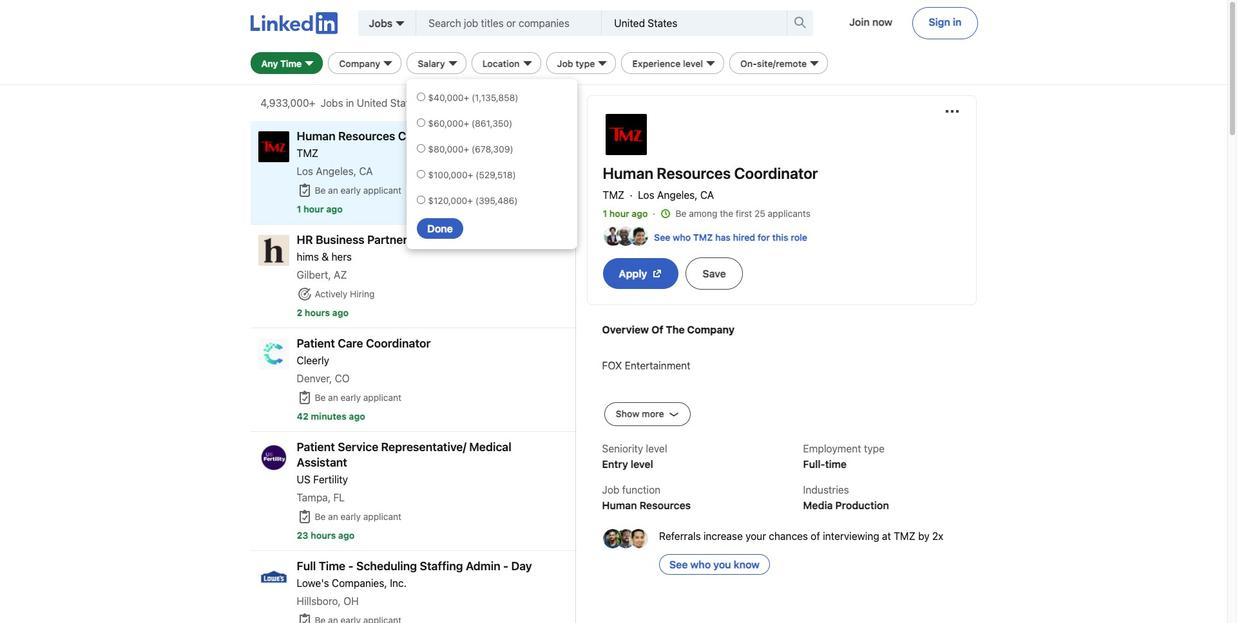 Task type: locate. For each thing, give the bounding box(es) containing it.
$60,000+ (861,350)
[[428, 118, 513, 129]]

0 horizontal spatial hour
[[304, 204, 324, 215]]

3 an from the top
[[328, 512, 338, 523]]

human down 4,933,000+
[[297, 130, 336, 143]]

applicants
[[768, 208, 811, 219]]

resources down function
[[640, 500, 691, 511]]

(395,486)
[[475, 195, 518, 206]]

1 vertical spatial see
[[670, 559, 688, 571]]

applicant for service
[[363, 512, 402, 523]]

cleerly
[[297, 355, 329, 367]]

0 vertical spatial company
[[339, 58, 380, 69]]

tmz link
[[297, 148, 319, 159], [603, 189, 627, 201]]

sign in
[[929, 16, 962, 28]]

3 early from the top
[[341, 512, 361, 523]]

2 applicant from the top
[[363, 392, 402, 403]]

site/remote
[[757, 58, 807, 69]]

early up business
[[341, 185, 361, 196]]

1 vertical spatial type
[[864, 443, 885, 455]]

1 vertical spatial tmz link
[[603, 189, 627, 201]]

0 vertical spatial be an early applicant
[[315, 185, 402, 196]]

see who you know link
[[659, 555, 770, 575]]

svg image up 23
[[297, 510, 312, 525]]

coordinator up $80,000+ (678,309) radio
[[398, 130, 463, 143]]

2 vertical spatial svg image
[[297, 613, 312, 624]]

1 hour ago up hr
[[297, 204, 343, 215]]

- up lowe's companies, inc. "link"
[[348, 560, 354, 574]]

2 vertical spatial coordinator
[[366, 337, 431, 351]]

tmz image
[[603, 111, 649, 158]]

tampa, fl
[[297, 492, 345, 504]]

1 horizontal spatial ca
[[700, 189, 714, 201]]

ago up business
[[326, 204, 343, 215]]

lowe's companies, inc. link
[[297, 578, 407, 590]]

experience level
[[632, 58, 703, 69]]

0 horizontal spatial job
[[557, 58, 573, 69]]

be down the denver, co on the left bottom of page
[[315, 392, 326, 403]]

0 horizontal spatial 1 hour ago
[[297, 204, 343, 215]]

1 vertical spatial angeles,
[[657, 189, 698, 201]]

1 vertical spatial human
[[603, 164, 654, 182]]

0 vertical spatial svg image
[[652, 268, 663, 279]]

1 vertical spatial resources
[[657, 164, 731, 182]]

3 applicant from the top
[[363, 512, 402, 523]]

type down primary element
[[576, 58, 595, 69]]

svg image for patient service representative/ medical assistant
[[297, 510, 312, 525]]

who down among
[[673, 232, 691, 243]]

los angeles, ca
[[297, 166, 373, 177], [635, 189, 714, 201]]

$60,000+ (861,350) radio
[[417, 119, 425, 127]]

hours
[[305, 307, 330, 318], [311, 530, 336, 541]]

patient up assistant
[[297, 441, 335, 454]]

3 be an early applicant from the top
[[315, 512, 402, 523]]

0 vertical spatial jobs
[[369, 17, 393, 29]]

who left you
[[690, 559, 711, 571]]

2 an from the top
[[328, 392, 338, 403]]

level inside dropdown button
[[683, 58, 703, 69]]

save button
[[687, 258, 742, 289]]

0 vertical spatial los angeles, ca
[[297, 166, 373, 177]]

fox entertainment
[[602, 360, 691, 372]]

0 vertical spatial patient
[[297, 337, 335, 351]]

(529,518)
[[476, 169, 516, 180]]

you
[[714, 559, 731, 571]]

resources inside job function human resources
[[640, 500, 691, 511]]

0 vertical spatial angeles,
[[316, 166, 356, 177]]

0 vertical spatial early
[[341, 185, 361, 196]]

2 early from the top
[[341, 392, 361, 403]]

$100,000+ (529,518) radio
[[417, 170, 425, 179]]

save
[[703, 268, 726, 280]]

1 vertical spatial company
[[687, 324, 735, 336]]

type right employment at right bottom
[[864, 443, 885, 455]]

1 vertical spatial in
[[346, 97, 354, 109]]

full time - scheduling staffing admin - day lowe's companies, inc.
[[297, 560, 532, 590]]

0 vertical spatial in
[[953, 16, 962, 28]]

jobs left united
[[321, 97, 343, 109]]

states
[[390, 97, 420, 109]]

0 vertical spatial ca
[[359, 166, 373, 177]]

cleerly link
[[297, 355, 329, 367]]

23
[[297, 530, 308, 541]]

job for job function human resources
[[602, 484, 620, 496]]

1 vertical spatial coordinator
[[734, 164, 818, 182]]

job inside job function human resources
[[602, 484, 620, 496]]

be up business
[[315, 185, 326, 196]]

human down function
[[602, 500, 637, 511]]

2 vertical spatial an
[[328, 512, 338, 523]]

main content containing human resources coordinator
[[250, 95, 576, 624]]

ago for hr business partner, fulfillment
[[332, 307, 349, 318]]

patient inside patient service representative/ medical assistant us fertility
[[297, 441, 335, 454]]

1 vertical spatial time
[[319, 560, 346, 574]]

$120,000+
[[428, 195, 473, 206]]

0 horizontal spatial type
[[576, 58, 595, 69]]

svg image
[[297, 183, 312, 198], [297, 391, 312, 406], [297, 613, 312, 624]]

0 vertical spatial hours
[[305, 307, 330, 318]]

1 be an early applicant from the top
[[315, 185, 402, 196]]

1 horizontal spatial jobs
[[369, 17, 393, 29]]

0 horizontal spatial los angeles, ca
[[297, 166, 373, 177]]

on-site/remote button
[[730, 52, 828, 74]]

early
[[341, 185, 361, 196], [341, 392, 361, 403], [341, 512, 361, 523]]

company inside dropdown button
[[339, 58, 380, 69]]

svg image
[[652, 268, 663, 279], [297, 287, 312, 302], [297, 510, 312, 525]]

salary button
[[407, 52, 466, 74]]

ago left clock "icon" on the right top
[[632, 208, 648, 219]]

seniority
[[602, 443, 643, 455]]

resources inside human resources coordinator tmz
[[338, 130, 395, 143]]

job inside dropdown button
[[557, 58, 573, 69]]

svg image for full time - scheduling staffing admin - day
[[297, 613, 312, 624]]

know
[[734, 559, 760, 571]]

2 svg image from the top
[[297, 391, 312, 406]]

1
[[297, 204, 301, 215], [603, 208, 607, 219]]

1 horizontal spatial type
[[864, 443, 885, 455]]

an for service
[[328, 512, 338, 523]]

in right 'sign'
[[953, 16, 962, 28]]

1 vertical spatial patient
[[297, 441, 335, 454]]

who for tmz
[[673, 232, 691, 243]]

job down entry
[[602, 484, 620, 496]]

level down seniority
[[631, 459, 653, 470]]

fox
[[602, 360, 622, 372]]

minutes
[[311, 411, 347, 422]]

level for experience level
[[683, 58, 703, 69]]

0 horizontal spatial los
[[297, 166, 313, 177]]

3 svg image from the top
[[297, 613, 312, 624]]

level right seniority
[[646, 443, 667, 455]]

0 horizontal spatial time
[[280, 58, 302, 69]]

see who tmz has hired for this role
[[654, 232, 808, 243]]

primary element
[[250, 0, 977, 49]]

0 horizontal spatial -
[[348, 560, 354, 574]]

svg image for hr business partner, fulfillment
[[297, 287, 312, 302]]

2 vertical spatial svg image
[[297, 510, 312, 525]]

salary
[[418, 58, 445, 69]]

company up united
[[339, 58, 380, 69]]

jobs inside dropdown button
[[369, 17, 393, 29]]

type for employment type full-time
[[864, 443, 885, 455]]

patient for patient care coordinator
[[297, 337, 335, 351]]

see who you know
[[670, 559, 760, 571]]

angeles, down human resources coordinator tmz
[[316, 166, 356, 177]]

ago right minutes
[[349, 411, 365, 422]]

4,933,000+
[[261, 97, 315, 109]]

patient
[[297, 337, 335, 351], [297, 441, 335, 454]]

now
[[873, 16, 893, 28]]

location button
[[472, 52, 541, 74]]

42
[[297, 411, 309, 422]]

$80,000+ (678,309)
[[428, 144, 513, 155]]

hr business partner, fulfillment hims & hers
[[297, 233, 470, 263]]

human down tmz image
[[603, 164, 654, 182]]

patient up cleerly link
[[297, 337, 335, 351]]

coordinator for human resources coordinator
[[734, 164, 818, 182]]

coordinator right care
[[366, 337, 431, 351]]

hour left clock "icon" on the right top
[[610, 208, 630, 219]]

svg image up hr
[[297, 183, 312, 198]]

$80,000+ (678,309) radio
[[417, 144, 425, 153]]

applicant for resources
[[363, 185, 402, 196]]

1 vertical spatial los angeles, ca
[[635, 189, 714, 201]]

0 horizontal spatial ca
[[359, 166, 373, 177]]

1 svg image from the top
[[297, 183, 312, 198]]

early for care
[[341, 392, 361, 403]]

oh
[[344, 596, 359, 608]]

0 horizontal spatial angeles,
[[316, 166, 356, 177]]

admin
[[466, 560, 501, 574]]

$60,000+
[[428, 118, 469, 129]]

more
[[642, 409, 664, 420]]

0 horizontal spatial tmz link
[[297, 148, 319, 159]]

1 vertical spatial be an early applicant
[[315, 392, 402, 403]]

care
[[338, 337, 363, 351]]

2 vertical spatial resources
[[640, 500, 691, 511]]

applicant
[[363, 185, 402, 196], [363, 392, 402, 403], [363, 512, 402, 523]]

Location search field
[[612, 16, 766, 30]]

svg image down hillsboro,
[[297, 613, 312, 624]]

$40,000+ (1,135,858) radio
[[417, 93, 425, 101]]

(1,135,858)
[[472, 92, 519, 103]]

0 horizontal spatial jobs
[[321, 97, 343, 109]]

patient service representative/ medical assistant us fertility
[[297, 441, 512, 486]]

ago for human resources coordinator
[[326, 204, 343, 215]]

medical
[[469, 441, 512, 454]]

type inside dropdown button
[[576, 58, 595, 69]]

company right the
[[687, 324, 735, 336]]

0 horizontal spatial in
[[346, 97, 354, 109]]

2 vertical spatial applicant
[[363, 512, 402, 523]]

ago down the actively hiring
[[332, 307, 349, 318]]

1 an from the top
[[328, 185, 338, 196]]

us
[[297, 474, 311, 486]]

resources inside human resources coordinator link
[[657, 164, 731, 182]]

1 early from the top
[[341, 185, 361, 196]]

be an early applicant down co
[[315, 392, 402, 403]]

1 horizontal spatial time
[[319, 560, 346, 574]]

overview
[[602, 324, 649, 336]]

an up business
[[328, 185, 338, 196]]

coordinator inside patient care coordinator cleerly
[[366, 337, 431, 351]]

los angeles, ca up clock "icon" on the right top
[[635, 189, 714, 201]]

1 left clock "icon" on the right top
[[603, 208, 607, 219]]

svg image right apply
[[652, 268, 663, 279]]

$120,000+ (395,486)
[[428, 195, 518, 206]]

be an early applicant down human resources coordinator tmz
[[315, 185, 402, 196]]

resources up among
[[657, 164, 731, 182]]

0 vertical spatial resources
[[338, 130, 395, 143]]

hers
[[331, 251, 352, 263]]

1 vertical spatial jobs
[[321, 97, 343, 109]]

level right "experience" on the top of the page
[[683, 58, 703, 69]]

hiring
[[350, 289, 375, 300]]

ca
[[359, 166, 373, 177], [700, 189, 714, 201]]

1 vertical spatial job
[[602, 484, 620, 496]]

hour up hr
[[304, 204, 324, 215]]

time
[[825, 459, 847, 470]]

see down referrals
[[670, 559, 688, 571]]

applicant up scheduling on the left bottom
[[363, 512, 402, 523]]

0 vertical spatial applicant
[[363, 185, 402, 196]]

see down clock "icon" on the right top
[[654, 232, 671, 243]]

0 vertical spatial coordinator
[[398, 130, 463, 143]]

job for job type
[[557, 58, 573, 69]]

hours right the 2
[[305, 307, 330, 318]]

be an early applicant down fl
[[315, 512, 402, 523]]

resources down united
[[338, 130, 395, 143]]

job right location dropdown button
[[557, 58, 573, 69]]

0 vertical spatial human
[[297, 130, 336, 143]]

2 vertical spatial early
[[341, 512, 361, 523]]

see who tmz has hired for this role link
[[654, 230, 808, 244]]

los inside main content
[[297, 166, 313, 177]]

1 vertical spatial early
[[341, 392, 361, 403]]

1 vertical spatial hours
[[311, 530, 336, 541]]

time inside dropdown button
[[280, 58, 302, 69]]

jobs button
[[358, 10, 416, 36]]

be down tampa, fl
[[315, 512, 326, 523]]

coordinator inside human resources coordinator tmz
[[398, 130, 463, 143]]

time inside full time - scheduling staffing admin - day lowe's companies, inc.
[[319, 560, 346, 574]]

united
[[357, 97, 388, 109]]

los
[[297, 166, 313, 177], [638, 189, 655, 201]]

0 vertical spatial time
[[280, 58, 302, 69]]

2 hours ago
[[297, 307, 349, 318]]

1 hour ago left clock "icon" on the right top
[[603, 208, 650, 219]]

0 vertical spatial job
[[557, 58, 573, 69]]

0 horizontal spatial 1
[[297, 204, 301, 215]]

tmz link down tmz image
[[603, 189, 627, 201]]

0 vertical spatial level
[[683, 58, 703, 69]]

clock image
[[660, 209, 671, 219]]

az
[[334, 269, 347, 281]]

of
[[652, 324, 663, 336]]

1 vertical spatial who
[[690, 559, 711, 571]]

early down fl
[[341, 512, 361, 523]]

0 vertical spatial svg image
[[297, 183, 312, 198]]

1 vertical spatial level
[[646, 443, 667, 455]]

time
[[280, 58, 302, 69], [319, 560, 346, 574]]

2x
[[932, 531, 944, 542]]

1 up hr
[[297, 204, 301, 215]]

early for resources
[[341, 185, 361, 196]]

- left the day
[[503, 560, 509, 574]]

early for service
[[341, 512, 361, 523]]

applicant down patient care coordinator cleerly on the bottom left of page
[[363, 392, 402, 403]]

los angeles, ca down human resources coordinator tmz
[[297, 166, 373, 177]]

None search field
[[416, 10, 813, 36]]

time right any
[[280, 58, 302, 69]]

jobs inside main content
[[321, 97, 343, 109]]

1 horizontal spatial 1
[[603, 208, 607, 219]]

assistant
[[297, 456, 347, 470]]

0 vertical spatial type
[[576, 58, 595, 69]]

0 horizontal spatial company
[[339, 58, 380, 69]]

coordinator for patient care coordinator cleerly
[[366, 337, 431, 351]]

(367,314 new)
[[425, 98, 485, 109]]

1 - from the left
[[348, 560, 354, 574]]

0 vertical spatial los
[[297, 166, 313, 177]]

0 vertical spatial who
[[673, 232, 691, 243]]

job type
[[557, 58, 595, 69]]

1 patient from the top
[[297, 337, 335, 351]]

ago down fl
[[338, 530, 355, 541]]

jobs up "company" dropdown button
[[369, 17, 393, 29]]

2 be an early applicant from the top
[[315, 392, 402, 403]]

tmz down 4,933,000+
[[297, 148, 319, 159]]

staffing
[[420, 560, 463, 574]]

coordinator up applicants
[[734, 164, 818, 182]]

svg image up the 2
[[297, 287, 312, 302]]

svg image up 42
[[297, 391, 312, 406]]

ca down human resources coordinator tmz
[[359, 166, 373, 177]]

patient inside patient care coordinator cleerly
[[297, 337, 335, 351]]

2 vertical spatial human
[[602, 500, 637, 511]]

2 vertical spatial be an early applicant
[[315, 512, 402, 523]]

representative/
[[381, 441, 466, 454]]

angeles, up clock "icon" on the right top
[[657, 189, 698, 201]]

in left united
[[346, 97, 354, 109]]

1 vertical spatial svg image
[[297, 287, 312, 302]]

level for seniority level entry level
[[646, 443, 667, 455]]

job function human resources
[[602, 484, 691, 511]]

co
[[335, 373, 350, 385]]

svg image for human resources coordinator
[[297, 183, 312, 198]]

human for human resources coordinator
[[603, 164, 654, 182]]

tmz right at
[[894, 531, 916, 542]]

an down fl
[[328, 512, 338, 523]]

0 vertical spatial an
[[328, 185, 338, 196]]

time for any
[[280, 58, 302, 69]]

2 patient from the top
[[297, 441, 335, 454]]

ca inside main content
[[359, 166, 373, 177]]

tmz
[[297, 148, 319, 159], [603, 189, 627, 201], [693, 232, 713, 243], [894, 531, 916, 542]]

resources for human resources coordinator tmz
[[338, 130, 395, 143]]

0 vertical spatial see
[[654, 232, 671, 243]]

coordinator
[[398, 130, 463, 143], [734, 164, 818, 182], [366, 337, 431, 351]]

an up 42 minutes ago at bottom left
[[328, 392, 338, 403]]

1 horizontal spatial job
[[602, 484, 620, 496]]

industries
[[803, 484, 849, 496]]

1 horizontal spatial -
[[503, 560, 509, 574]]

hours right 23
[[311, 530, 336, 541]]

1 vertical spatial svg image
[[297, 391, 312, 406]]

1 vertical spatial applicant
[[363, 392, 402, 403]]

1 horizontal spatial los
[[638, 189, 655, 201]]

main content
[[250, 95, 576, 624]]

early down co
[[341, 392, 361, 403]]

Search job titles or companies search field
[[427, 16, 581, 30]]

1 vertical spatial ca
[[700, 189, 714, 201]]

1 applicant from the top
[[363, 185, 402, 196]]

angeles,
[[316, 166, 356, 177], [657, 189, 698, 201]]

type inside employment type full-time
[[864, 443, 885, 455]]

be for patient care coordinator
[[315, 392, 326, 403]]

human inside human resources coordinator tmz
[[297, 130, 336, 143]]

1 vertical spatial an
[[328, 392, 338, 403]]

tmz link down 4,933,000+
[[297, 148, 319, 159]]

an for resources
[[328, 185, 338, 196]]

time up the lowe's
[[319, 560, 346, 574]]

ca up among
[[700, 189, 714, 201]]

1 horizontal spatial 1 hour ago
[[603, 208, 650, 219]]

ago for patient care coordinator
[[349, 411, 365, 422]]

applicant down human resources coordinator tmz
[[363, 185, 402, 196]]

1 horizontal spatial in
[[953, 16, 962, 28]]



Task type: vqa. For each thing, say whether or not it's contained in the screenshot.


Task type: describe. For each thing, give the bounding box(es) containing it.
hr
[[297, 233, 313, 247]]

for
[[758, 232, 770, 243]]

hims
[[297, 251, 319, 263]]

1 horizontal spatial los angeles, ca
[[635, 189, 714, 201]]

gilbert, az
[[297, 269, 347, 281]]

gilbert,
[[297, 269, 331, 281]]

salary filter options group
[[417, 90, 567, 208]]

role
[[791, 232, 808, 243]]

type for job type
[[576, 58, 595, 69]]

hours for hims
[[305, 307, 330, 318]]

hims & hers link
[[297, 251, 352, 263]]

actively
[[315, 289, 348, 300]]

1 horizontal spatial angeles,
[[657, 189, 698, 201]]

2 - from the left
[[503, 560, 509, 574]]

ago for patient service representative/ medical assistant
[[338, 530, 355, 541]]

production
[[836, 500, 889, 511]]

overview of the company
[[602, 324, 735, 336]]

be for patient service representative/ medical assistant
[[315, 512, 326, 523]]

function
[[622, 484, 661, 496]]

in inside primary element
[[953, 16, 962, 28]]

human inside job function human resources
[[602, 500, 637, 511]]

done button
[[417, 218, 463, 239]]

angeles, inside main content
[[316, 166, 356, 177]]

&
[[322, 251, 329, 263]]

sign
[[929, 16, 951, 28]]

svg image for patient care coordinator
[[297, 391, 312, 406]]

tmz left has
[[693, 232, 713, 243]]

patient care coordinator cleerly
[[297, 337, 431, 367]]

apply
[[619, 268, 650, 280]]

$100,000+
[[428, 169, 473, 180]]

your
[[746, 531, 766, 542]]

be among the first 25 applicants
[[676, 208, 811, 219]]

patient for patient service representative/ medical assistant
[[297, 441, 335, 454]]

2
[[297, 307, 302, 318]]

hours for assistant
[[311, 530, 336, 541]]

any
[[261, 58, 278, 69]]

referrals increase your chances of interviewing at tmz by 2x
[[659, 531, 944, 542]]

employment
[[803, 443, 861, 455]]

seniority level entry level
[[602, 443, 667, 470]]

coordinator for human resources coordinator tmz
[[398, 130, 463, 143]]

experience level button
[[622, 52, 724, 74]]

day
[[511, 560, 532, 574]]

fertility
[[313, 474, 348, 486]]

us fertility link
[[297, 474, 348, 486]]

full
[[297, 560, 316, 574]]

25
[[755, 208, 765, 219]]

service
[[338, 441, 378, 454]]

by
[[918, 531, 930, 542]]

job type button
[[546, 52, 616, 74]]

join now link
[[834, 8, 908, 39]]

1 inside main content
[[297, 204, 301, 215]]

hired
[[733, 232, 755, 243]]

be for human resources coordinator
[[315, 185, 326, 196]]

be an early applicant for resources
[[315, 185, 402, 196]]

42 minutes ago
[[297, 411, 365, 422]]

be an early applicant for care
[[315, 392, 402, 403]]

at
[[882, 531, 891, 542]]

any time button
[[250, 52, 323, 74]]

location
[[483, 58, 520, 69]]

company button
[[328, 52, 402, 74]]

human resources coordinator
[[603, 164, 818, 182]]

show
[[616, 409, 640, 420]]

of
[[811, 531, 820, 542]]

time for full
[[319, 560, 346, 574]]

human resources coordinator link
[[603, 162, 961, 185]]

resources for human resources coordinator
[[657, 164, 731, 182]]

referrals
[[659, 531, 701, 542]]

1 horizontal spatial company
[[687, 324, 735, 336]]

entertainment
[[625, 360, 691, 372]]

on-
[[741, 58, 757, 69]]

1 horizontal spatial tmz link
[[603, 189, 627, 201]]

fulfillment
[[413, 233, 470, 247]]

sign in link
[[913, 8, 977, 39]]

see for see who you know
[[670, 559, 688, 571]]

1 vertical spatial los
[[638, 189, 655, 201]]

$120,000+ (395,486) radio
[[417, 196, 425, 204]]

23 hours ago
[[297, 530, 355, 541]]

first
[[736, 208, 752, 219]]

hour inside main content
[[304, 204, 324, 215]]

employment type full-time
[[803, 443, 885, 470]]

1 hour ago inside main content
[[297, 204, 343, 215]]

human for human resources coordinator tmz
[[297, 130, 336, 143]]

1 horizontal spatial hour
[[610, 208, 630, 219]]

chances
[[769, 531, 808, 542]]

see for see who tmz has hired for this role
[[654, 232, 671, 243]]

4,933,000+ jobs in united states (367,314 new)
[[261, 97, 485, 109]]

lowe's
[[297, 578, 329, 590]]

interviewing
[[823, 531, 880, 542]]

apply button
[[603, 258, 679, 289]]

business
[[316, 233, 365, 247]]

tampa,
[[297, 492, 331, 504]]

who for you
[[690, 559, 711, 571]]

industries media production
[[803, 484, 889, 511]]

0 vertical spatial tmz link
[[297, 148, 319, 159]]

companies,
[[332, 578, 387, 590]]

media
[[803, 500, 833, 511]]

applicant for care
[[363, 392, 402, 403]]

2 vertical spatial level
[[631, 459, 653, 470]]

experience
[[632, 58, 681, 69]]

svg image inside apply button
[[652, 268, 663, 279]]

in inside main content
[[346, 97, 354, 109]]

join now
[[849, 16, 893, 28]]

be right clock "icon" on the right top
[[676, 208, 687, 219]]

human resources coordinator tmz
[[297, 130, 463, 159]]

an for care
[[328, 392, 338, 403]]

tmz inside human resources coordinator tmz
[[297, 148, 319, 159]]

done
[[427, 223, 453, 235]]

scheduling
[[356, 560, 417, 574]]

has
[[715, 232, 731, 243]]

be an early applicant for service
[[315, 512, 402, 523]]

tmz down tmz image
[[603, 189, 627, 201]]



